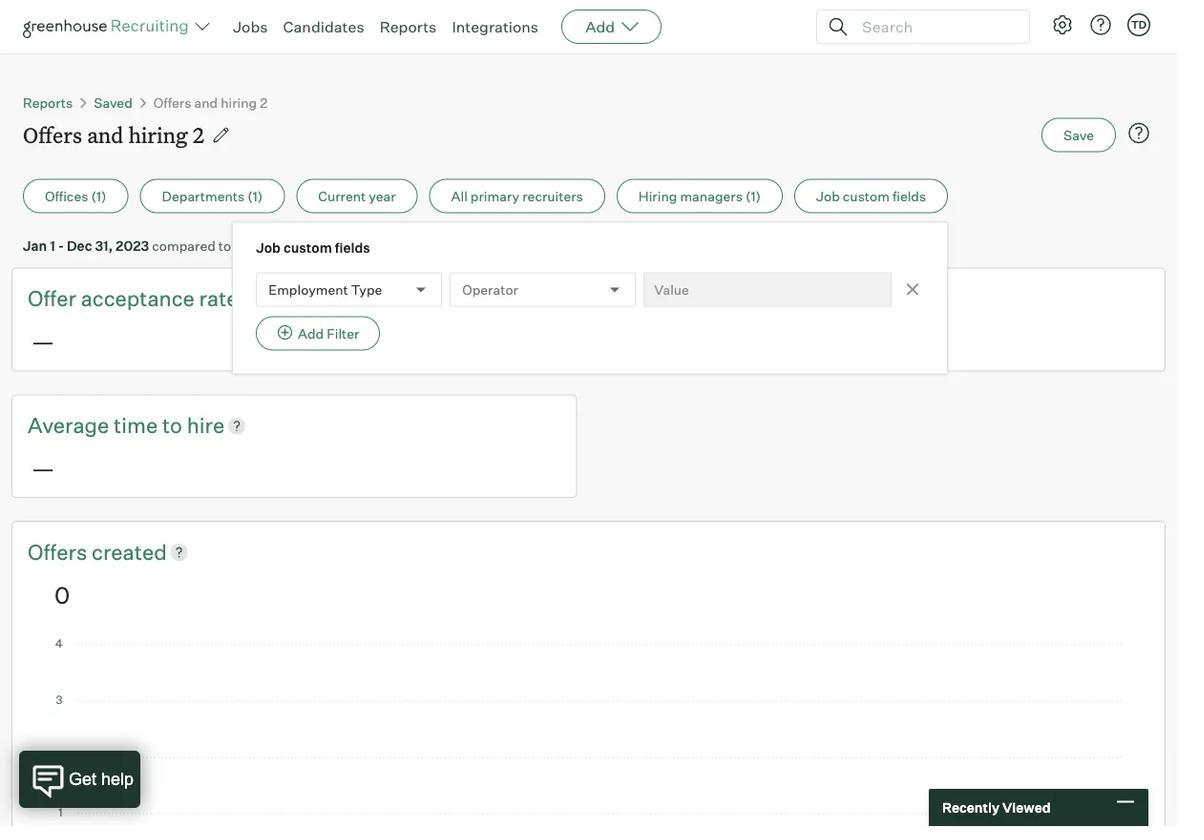 Task type: vqa. For each thing, say whether or not it's contained in the screenshot.
the All Offices link
no



Task type: locate. For each thing, give the bounding box(es) containing it.
1 vertical spatial reports link
[[23, 94, 73, 111]]

0 vertical spatial time
[[702, 285, 746, 312]]

(1) inside departments (1) "button"
[[248, 188, 263, 204]]

average
[[616, 285, 698, 312], [28, 412, 109, 439]]

1 horizontal spatial hiring
[[221, 94, 257, 111]]

0 vertical spatial job custom fields
[[816, 188, 926, 204]]

add for add
[[585, 17, 615, 36]]

0 vertical spatial average link
[[616, 284, 702, 313]]

1 vertical spatial time
[[114, 412, 158, 439]]

1 horizontal spatial job custom fields
[[816, 188, 926, 204]]

0 vertical spatial fields
[[893, 188, 926, 204]]

job
[[816, 188, 840, 204], [256, 239, 281, 256]]

job custom fields
[[816, 188, 926, 204], [256, 239, 370, 256]]

average time to
[[616, 285, 776, 312], [28, 412, 187, 439]]

1 horizontal spatial jan
[[234, 238, 258, 254]]

2
[[260, 94, 268, 111], [193, 121, 205, 149]]

0 vertical spatial to link
[[751, 284, 776, 313]]

(1) right offices
[[91, 188, 107, 204]]

1 - from the left
[[58, 238, 64, 254]]

td button
[[1124, 10, 1154, 40]]

— down offer
[[32, 327, 55, 356]]

2 - from the left
[[269, 238, 275, 254]]

and down the saved
[[87, 121, 123, 149]]

— for average
[[32, 454, 55, 483]]

1 down departments (1) "button"
[[261, 238, 266, 254]]

all primary recruiters button
[[429, 179, 605, 213]]

reports link
[[380, 17, 437, 36], [23, 94, 73, 111]]

0 horizontal spatial average
[[28, 412, 109, 439]]

1 down offices
[[50, 238, 55, 254]]

1 dec from the left
[[67, 238, 92, 254]]

1 (1) from the left
[[91, 188, 107, 204]]

1 vertical spatial reports
[[23, 94, 73, 111]]

1 vertical spatial custom
[[283, 239, 332, 256]]

created
[[92, 539, 167, 565]]

type
[[351, 281, 382, 298]]

1 vertical spatial to link
[[162, 411, 187, 440]]

greenhouse recruiting image
[[23, 15, 195, 38]]

- down offices
[[58, 238, 64, 254]]

0 horizontal spatial reports
[[23, 94, 73, 111]]

offers up 0 at the left bottom
[[28, 539, 92, 565]]

1 horizontal spatial 1
[[261, 238, 266, 254]]

1 horizontal spatial time link
[[702, 284, 751, 313]]

1 vertical spatial —
[[32, 454, 55, 483]]

1 vertical spatial average link
[[28, 411, 114, 440]]

0 horizontal spatial to link
[[162, 411, 187, 440]]

hire
[[187, 412, 225, 439]]

offices (1)
[[45, 188, 107, 204]]

time link for hire
[[114, 411, 162, 440]]

offer link
[[28, 284, 81, 313]]

job custom fields inside button
[[816, 188, 926, 204]]

0 horizontal spatial (1)
[[91, 188, 107, 204]]

offers and hiring 2 up the edit 'image'
[[154, 94, 268, 111]]

td button
[[1128, 13, 1151, 36]]

-
[[58, 238, 64, 254], [269, 238, 275, 254]]

1
[[50, 238, 55, 254], [261, 238, 266, 254]]

0 horizontal spatial 31,
[[95, 238, 113, 254]]

—
[[32, 327, 55, 356], [32, 454, 55, 483]]

(1) right managers
[[746, 188, 761, 204]]

1 horizontal spatial custom
[[843, 188, 890, 204]]

hiring down the saved
[[128, 121, 188, 149]]

1 — from the top
[[32, 327, 55, 356]]

— up offers link on the left of the page
[[32, 454, 55, 483]]

1 horizontal spatial average link
[[616, 284, 702, 313]]

time left 'hire'
[[114, 412, 158, 439]]

0 vertical spatial hiring
[[221, 94, 257, 111]]

2 (1) from the left
[[248, 188, 263, 204]]

dec down offices (1) button
[[67, 238, 92, 254]]

1 vertical spatial average time to
[[28, 412, 187, 439]]

0 vertical spatial to
[[219, 238, 231, 254]]

1 vertical spatial add
[[298, 325, 324, 342]]

managers
[[680, 188, 743, 204]]

offer
[[28, 285, 76, 312]]

1 horizontal spatial time
[[702, 285, 746, 312]]

jobs link
[[233, 17, 268, 36]]

(1) for offices (1)
[[91, 188, 107, 204]]

(1) inside hiring managers (1) "button"
[[746, 188, 761, 204]]

to left fill
[[751, 285, 771, 312]]

rate
[[199, 285, 238, 312]]

jan up offer
[[23, 238, 47, 254]]

(1) right departments
[[248, 188, 263, 204]]

31, left 2022
[[306, 238, 324, 254]]

1 vertical spatial average
[[28, 412, 109, 439]]

reports left saved link
[[23, 94, 73, 111]]

3 (1) from the left
[[746, 188, 761, 204]]

custom
[[843, 188, 890, 204], [283, 239, 332, 256]]

1 vertical spatial offers and hiring 2
[[23, 121, 205, 149]]

dec up employment
[[278, 238, 303, 254]]

0 horizontal spatial to
[[162, 412, 182, 439]]

add inside popup button
[[585, 17, 615, 36]]

time link
[[702, 284, 751, 313], [114, 411, 162, 440]]

offers up offices
[[23, 121, 82, 149]]

1 horizontal spatial (1)
[[248, 188, 263, 204]]

hiring
[[221, 94, 257, 111], [128, 121, 188, 149]]

time for fill
[[702, 285, 746, 312]]

1 horizontal spatial average time to
[[616, 285, 776, 312]]

1 horizontal spatial reports link
[[380, 17, 437, 36]]

reports
[[380, 17, 437, 36], [23, 94, 73, 111]]

time left fill
[[702, 285, 746, 312]]

0 horizontal spatial time link
[[114, 411, 162, 440]]

0 horizontal spatial -
[[58, 238, 64, 254]]

1 horizontal spatial to link
[[751, 284, 776, 313]]

1 horizontal spatial and
[[194, 94, 218, 111]]

0 vertical spatial time link
[[702, 284, 751, 313]]

1 vertical spatial and
[[87, 121, 123, 149]]

fields inside button
[[893, 188, 926, 204]]

offers link
[[28, 538, 92, 567]]

to link
[[751, 284, 776, 313], [162, 411, 187, 440]]

1 horizontal spatial 31,
[[306, 238, 324, 254]]

offices (1) button
[[23, 179, 128, 213]]

(1)
[[91, 188, 107, 204], [248, 188, 263, 204], [746, 188, 761, 204]]

offers and hiring 2 down the saved
[[23, 121, 205, 149]]

1 vertical spatial offers
[[23, 121, 82, 149]]

time
[[702, 285, 746, 312], [114, 412, 158, 439]]

jan up rate
[[234, 238, 258, 254]]

1 horizontal spatial add
[[585, 17, 615, 36]]

0 vertical spatial —
[[32, 327, 55, 356]]

0 vertical spatial custom
[[843, 188, 890, 204]]

0 horizontal spatial hiring
[[128, 121, 188, 149]]

0 horizontal spatial 1
[[50, 238, 55, 254]]

current
[[318, 188, 366, 204]]

1 vertical spatial job
[[256, 239, 281, 256]]

2 31, from the left
[[306, 238, 324, 254]]

saved
[[94, 94, 133, 111]]

reports link right candidates
[[380, 17, 437, 36]]

hiring managers (1) button
[[617, 179, 783, 213]]

0 horizontal spatial fields
[[335, 239, 370, 256]]

offers
[[154, 94, 191, 111], [23, 121, 82, 149], [28, 539, 92, 565]]

save button
[[1042, 118, 1116, 152]]

0 horizontal spatial jan
[[23, 238, 47, 254]]

and up the edit 'image'
[[194, 94, 218, 111]]

1 vertical spatial job custom fields
[[256, 239, 370, 256]]

fill link
[[776, 284, 798, 313]]

0 vertical spatial average
[[616, 285, 698, 312]]

(1) inside offices (1) button
[[91, 188, 107, 204]]

1 vertical spatial hiring
[[128, 121, 188, 149]]

2 horizontal spatial to
[[751, 285, 771, 312]]

candidates link
[[283, 17, 364, 36]]

integrations link
[[452, 17, 539, 36]]

faq image
[[1128, 122, 1151, 145]]

jan
[[23, 238, 47, 254], [234, 238, 258, 254]]

to left 'hire'
[[162, 412, 182, 439]]

1 1 from the left
[[50, 238, 55, 254]]

0 horizontal spatial reports link
[[23, 94, 73, 111]]

add inside button
[[298, 325, 324, 342]]

1 horizontal spatial average
[[616, 285, 698, 312]]

0 horizontal spatial time
[[114, 412, 158, 439]]

0 horizontal spatial average link
[[28, 411, 114, 440]]

1 horizontal spatial reports
[[380, 17, 437, 36]]

0 vertical spatial 2
[[260, 94, 268, 111]]

dec
[[67, 238, 92, 254], [278, 238, 303, 254]]

candidates
[[283, 17, 364, 36]]

add
[[585, 17, 615, 36], [298, 325, 324, 342]]

created link
[[92, 538, 167, 567]]

1 horizontal spatial dec
[[278, 238, 303, 254]]

2 jan from the left
[[234, 238, 258, 254]]

time link left hire link
[[114, 411, 162, 440]]

time link left the fill link
[[702, 284, 751, 313]]

fill
[[776, 285, 798, 312]]

2 — from the top
[[32, 454, 55, 483]]

to
[[219, 238, 231, 254], [751, 285, 771, 312], [162, 412, 182, 439]]

31, left 2023
[[95, 238, 113, 254]]

- up employment
[[269, 238, 275, 254]]

1 vertical spatial to
[[751, 285, 771, 312]]

2 horizontal spatial (1)
[[746, 188, 761, 204]]

0 vertical spatial reports
[[380, 17, 437, 36]]

acceptance link
[[81, 284, 199, 313]]

reports right candidates
[[380, 17, 437, 36]]

hiring up the edit 'image'
[[221, 94, 257, 111]]

to right 'compared'
[[219, 238, 231, 254]]

and
[[194, 94, 218, 111], [87, 121, 123, 149]]

1 vertical spatial time link
[[114, 411, 162, 440]]

all primary recruiters
[[451, 188, 583, 204]]

average link
[[616, 284, 702, 313], [28, 411, 114, 440]]

0 vertical spatial average time to
[[616, 285, 776, 312]]

1 vertical spatial fields
[[335, 239, 370, 256]]

0 vertical spatial add
[[585, 17, 615, 36]]

31,
[[95, 238, 113, 254], [306, 238, 324, 254]]

0
[[54, 581, 70, 610]]

2 down jobs link
[[260, 94, 268, 111]]

1 jan from the left
[[23, 238, 47, 254]]

1 horizontal spatial fields
[[893, 188, 926, 204]]

1 horizontal spatial 2
[[260, 94, 268, 111]]

0 horizontal spatial custom
[[283, 239, 332, 256]]

1 horizontal spatial -
[[269, 238, 275, 254]]

2 vertical spatial to
[[162, 412, 182, 439]]

departments
[[162, 188, 245, 204]]

1 horizontal spatial to
[[219, 238, 231, 254]]

operator
[[462, 281, 518, 298]]

0 horizontal spatial dec
[[67, 238, 92, 254]]

1 horizontal spatial job
[[816, 188, 840, 204]]

0 horizontal spatial add
[[298, 325, 324, 342]]

2 left the edit 'image'
[[193, 121, 205, 149]]

reports link left saved link
[[23, 94, 73, 111]]

fields
[[893, 188, 926, 204], [335, 239, 370, 256]]

offers right the saved
[[154, 94, 191, 111]]

0 horizontal spatial average time to
[[28, 412, 187, 439]]

1 vertical spatial 2
[[193, 121, 205, 149]]

0 vertical spatial job
[[816, 188, 840, 204]]

offers and hiring 2
[[154, 94, 268, 111], [23, 121, 205, 149]]



Task type: describe. For each thing, give the bounding box(es) containing it.
average link for hire
[[28, 411, 114, 440]]

hiring
[[639, 188, 677, 204]]

departments (1) button
[[140, 179, 285, 213]]

viewed
[[1003, 800, 1051, 817]]

rate link
[[199, 284, 238, 313]]

jobs
[[233, 17, 268, 36]]

2 dec from the left
[[278, 238, 303, 254]]

add for add filter
[[298, 325, 324, 342]]

1 31, from the left
[[95, 238, 113, 254]]

0 horizontal spatial job
[[256, 239, 281, 256]]

job custom fields button
[[795, 179, 948, 213]]

(1) for departments (1)
[[248, 188, 263, 204]]

filter
[[327, 325, 359, 342]]

offer acceptance
[[28, 285, 199, 312]]

compared
[[152, 238, 216, 254]]

offers and hiring 2 link
[[154, 94, 268, 111]]

to for hire
[[162, 412, 182, 439]]

saved link
[[94, 94, 133, 111]]

add filter
[[298, 325, 359, 342]]

integrations
[[452, 17, 539, 36]]

to link for fill
[[751, 284, 776, 313]]

0 horizontal spatial and
[[87, 121, 123, 149]]

save
[[1064, 126, 1094, 143]]

0 horizontal spatial 2
[[193, 121, 205, 149]]

departments (1)
[[162, 188, 263, 204]]

edit image
[[211, 126, 230, 145]]

2 vertical spatial offers
[[28, 539, 92, 565]]

time for hire
[[114, 412, 158, 439]]

current year button
[[296, 179, 418, 213]]

2 1 from the left
[[261, 238, 266, 254]]

primary
[[471, 188, 520, 204]]

to for fill
[[751, 285, 771, 312]]

td
[[1131, 18, 1147, 31]]

average for hire
[[28, 412, 109, 439]]

2022
[[327, 238, 360, 254]]

average link for fill
[[616, 284, 702, 313]]

acceptance
[[81, 285, 195, 312]]

average time to for fill
[[616, 285, 776, 312]]

Value text field
[[644, 273, 892, 307]]

— for offer
[[32, 327, 55, 356]]

xychart image
[[54, 640, 1123, 828]]

2023
[[116, 238, 149, 254]]

hire link
[[187, 411, 225, 440]]

average for fill
[[616, 285, 698, 312]]

offices
[[45, 188, 88, 204]]

job inside button
[[816, 188, 840, 204]]

current year
[[318, 188, 396, 204]]

Search text field
[[857, 13, 1012, 41]]

0 vertical spatial reports link
[[380, 17, 437, 36]]

0 vertical spatial offers
[[154, 94, 191, 111]]

hiring managers (1)
[[639, 188, 761, 204]]

add filter button
[[256, 317, 380, 351]]

configure image
[[1051, 13, 1074, 36]]

recruiters
[[523, 188, 583, 204]]

add button
[[562, 10, 662, 44]]

recently
[[942, 800, 1000, 817]]

to link for hire
[[162, 411, 187, 440]]

0 vertical spatial and
[[194, 94, 218, 111]]

employment type
[[269, 281, 382, 298]]

jan 1 - dec 31, 2023 compared to jan 1 - dec 31, 2022
[[23, 238, 360, 254]]

custom inside button
[[843, 188, 890, 204]]

0 vertical spatial offers and hiring 2
[[154, 94, 268, 111]]

recently viewed
[[942, 800, 1051, 817]]

year
[[369, 188, 396, 204]]

employment
[[269, 281, 348, 298]]

average time to for hire
[[28, 412, 187, 439]]

time link for fill
[[702, 284, 751, 313]]

all
[[451, 188, 468, 204]]

0 horizontal spatial job custom fields
[[256, 239, 370, 256]]



